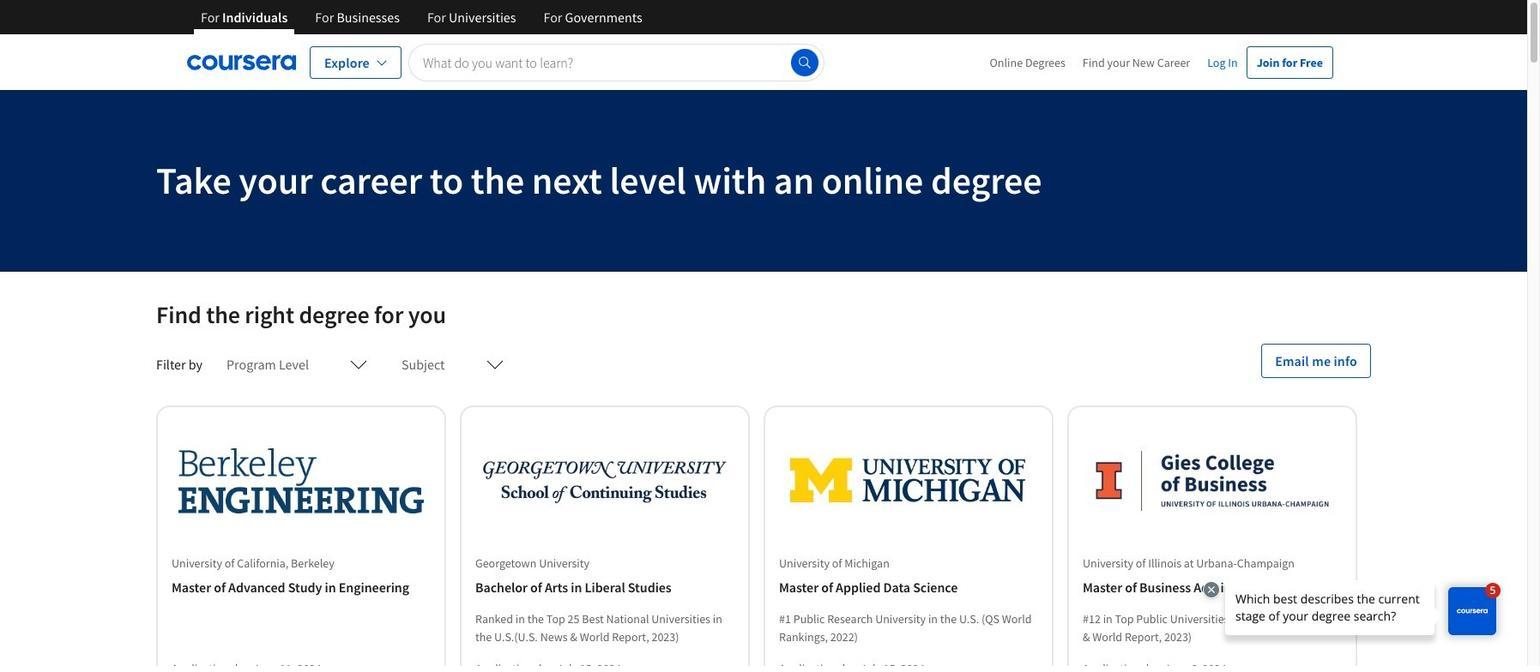 Task type: describe. For each thing, give the bounding box(es) containing it.
university of california, berkeley logo image
[[179, 428, 424, 535]]

university of michigan logo image
[[786, 428, 1032, 535]]

georgetown university logo image
[[482, 428, 728, 535]]

university of illinois at urbana-champaign logo image
[[1090, 428, 1336, 535]]

coursera image
[[187, 48, 296, 76]]



Task type: vqa. For each thing, say whether or not it's contained in the screenshot.
Georgetown University logo
yes



Task type: locate. For each thing, give the bounding box(es) containing it.
What do you want to learn? text field
[[409, 43, 825, 81]]

None search field
[[409, 43, 825, 81]]

banner navigation
[[187, 0, 656, 47]]



